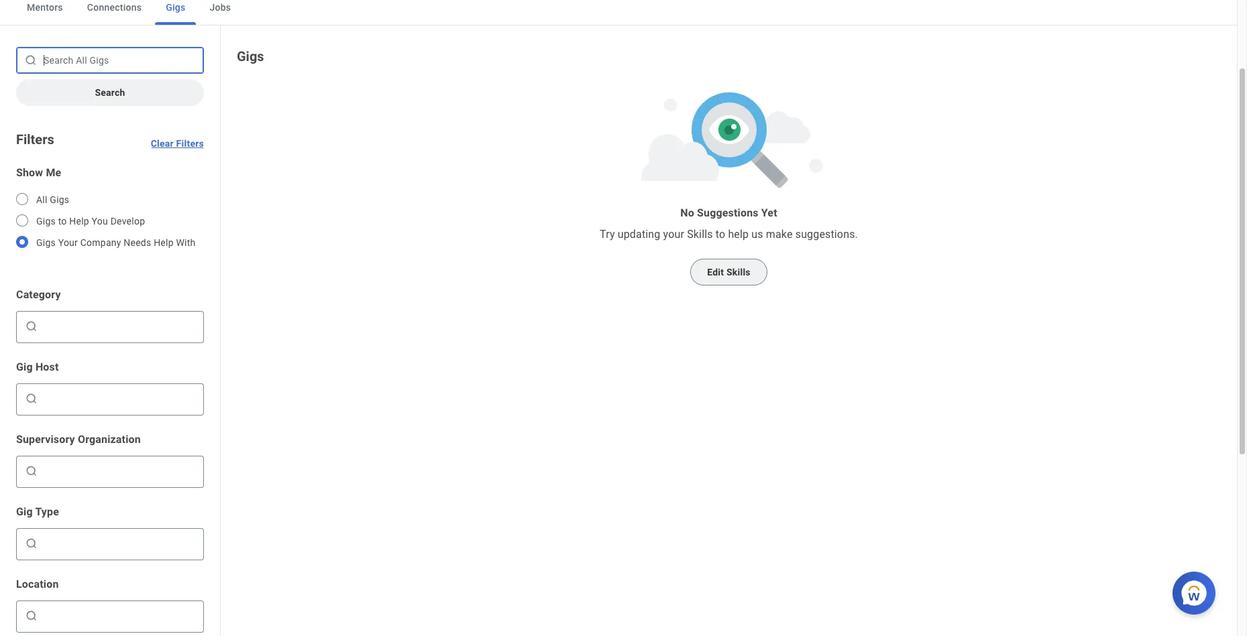 Task type: locate. For each thing, give the bounding box(es) containing it.
filters right clear
[[176, 138, 204, 149]]

supervisory organization
[[16, 433, 141, 446]]

gig left type
[[16, 506, 33, 519]]

2 gig from the top
[[16, 506, 33, 519]]

to left help
[[716, 228, 726, 241]]

to
[[58, 216, 67, 227], [716, 228, 726, 241]]

gig for gig type
[[16, 506, 33, 519]]

1 vertical spatial help
[[154, 238, 174, 248]]

skills down "no"
[[687, 228, 713, 241]]

1 vertical spatial gig
[[16, 506, 33, 519]]

filters up show me
[[16, 132, 54, 148]]

1 horizontal spatial skills
[[727, 267, 751, 278]]

search image down location
[[25, 610, 38, 623]]

search image
[[25, 320, 38, 333], [25, 393, 38, 406], [25, 465, 38, 478], [25, 537, 38, 551]]

help left you
[[69, 216, 89, 227]]

search image down supervisory
[[25, 465, 38, 478]]

2 search image from the top
[[25, 393, 38, 406]]

no suggestions yet
[[681, 207, 777, 219]]

updating
[[618, 228, 661, 241]]

clear filters
[[151, 138, 204, 149]]

1 vertical spatial search image
[[25, 610, 38, 623]]

to up your
[[58, 216, 67, 227]]

0 horizontal spatial to
[[58, 216, 67, 227]]

needs
[[124, 238, 151, 248]]

tab list
[[0, 0, 1237, 25]]

1 search image from the top
[[25, 320, 38, 333]]

1 horizontal spatial to
[[716, 228, 726, 241]]

with
[[176, 238, 196, 248]]

0 vertical spatial skills
[[687, 228, 713, 241]]

1 vertical spatial skills
[[727, 267, 751, 278]]

show
[[16, 166, 43, 179]]

0 horizontal spatial help
[[69, 216, 89, 227]]

0 horizontal spatial skills
[[687, 228, 713, 241]]

search image for category
[[25, 320, 38, 333]]

search image down category
[[25, 320, 38, 333]]

0 vertical spatial help
[[69, 216, 89, 227]]

1 vertical spatial to
[[716, 228, 726, 241]]

0 vertical spatial search image
[[24, 54, 38, 67]]

1 gig from the top
[[16, 361, 33, 374]]

type
[[35, 506, 59, 519]]

try updating your skills to help us make suggestions.
[[600, 228, 858, 241]]

skills right the edit
[[727, 267, 751, 278]]

connections
[[87, 2, 142, 13]]

gigs down all
[[36, 216, 56, 227]]

connections button
[[76, 0, 152, 25]]

tab list containing mentors
[[0, 0, 1237, 25]]

gigs for gigs to help you develop
[[36, 216, 56, 227]]

skills
[[687, 228, 713, 241], [727, 267, 751, 278]]

location
[[16, 578, 59, 591]]

filters inside button
[[176, 138, 204, 149]]

show me
[[16, 166, 61, 179]]

help left the with
[[154, 238, 174, 248]]

3 search image from the top
[[25, 465, 38, 478]]

gig
[[16, 361, 33, 374], [16, 506, 33, 519]]

gigs
[[166, 2, 185, 13], [237, 48, 264, 64], [50, 195, 69, 205], [36, 216, 56, 227], [36, 238, 56, 248]]

skills inside button
[[727, 267, 751, 278]]

search image down gig host
[[25, 393, 38, 406]]

None field
[[41, 316, 198, 338], [41, 320, 198, 333], [41, 388, 198, 410], [41, 393, 198, 406], [41, 461, 198, 482], [41, 465, 198, 478], [41, 533, 198, 555], [41, 537, 198, 551], [41, 606, 198, 627], [41, 610, 198, 623], [41, 316, 198, 338], [41, 320, 198, 333], [41, 388, 198, 410], [41, 393, 198, 406], [41, 461, 198, 482], [41, 465, 198, 478], [41, 533, 198, 555], [41, 537, 198, 551], [41, 606, 198, 627], [41, 610, 198, 623]]

gigs inside gigs button
[[166, 2, 185, 13]]

0 vertical spatial gig
[[16, 361, 33, 374]]

gig left host
[[16, 361, 33, 374]]

search image for gig type
[[25, 537, 38, 551]]

search
[[95, 87, 125, 98]]

search image
[[24, 54, 38, 67], [25, 610, 38, 623]]

suggestions.
[[796, 228, 858, 241]]

1 horizontal spatial filters
[[176, 138, 204, 149]]

4 search image from the top
[[25, 537, 38, 551]]

jobs button
[[199, 0, 242, 25]]

0 horizontal spatial filters
[[16, 132, 54, 148]]

search image down mentors button
[[24, 54, 38, 67]]

gigs left your
[[36, 238, 56, 248]]

help
[[69, 216, 89, 227], [154, 238, 174, 248]]

filters
[[16, 132, 54, 148], [176, 138, 204, 149]]

gig host
[[16, 361, 59, 374]]

gigs left "jobs"
[[166, 2, 185, 13]]

edit skills
[[707, 267, 751, 278]]

search image down gig type
[[25, 537, 38, 551]]

gig type
[[16, 506, 59, 519]]

1 horizontal spatial help
[[154, 238, 174, 248]]

you
[[92, 216, 108, 227]]

gig for gig host
[[16, 361, 33, 374]]

gigs to help you develop
[[36, 216, 145, 227]]

company
[[80, 238, 121, 248]]



Task type: vqa. For each thing, say whether or not it's contained in the screenshot.
Search
yes



Task type: describe. For each thing, give the bounding box(es) containing it.
help
[[728, 228, 749, 241]]

gigs for gigs your company needs help with
[[36, 238, 56, 248]]

your
[[663, 228, 684, 241]]

mentors
[[27, 2, 63, 13]]

mentors button
[[16, 0, 74, 25]]

search image for supervisory organization
[[25, 465, 38, 478]]

host
[[35, 361, 59, 374]]

me
[[46, 166, 61, 179]]

clear
[[151, 138, 174, 149]]

make
[[766, 228, 793, 241]]

clear filters button
[[151, 122, 204, 149]]

your
[[58, 238, 78, 248]]

develop
[[110, 216, 145, 227]]

0 vertical spatial to
[[58, 216, 67, 227]]

search button
[[16, 79, 204, 106]]

supervisory
[[16, 433, 75, 446]]

category
[[16, 289, 61, 301]]

all
[[36, 195, 47, 205]]

gigs right all
[[50, 195, 69, 205]]

jobs
[[210, 2, 231, 13]]

organization
[[78, 433, 141, 446]]

yet
[[761, 207, 777, 219]]

try
[[600, 228, 615, 241]]

edit skills button
[[691, 259, 767, 286]]

Search All Gigs text field
[[16, 47, 204, 74]]

gigs button
[[155, 0, 196, 25]]

search image for gig host
[[25, 393, 38, 406]]

no
[[681, 207, 694, 219]]

gigs for gigs button
[[166, 2, 185, 13]]

suggestions
[[697, 207, 759, 219]]

gigs down jobs button
[[237, 48, 264, 64]]

gigs your company needs help with
[[36, 238, 196, 248]]

all gigs
[[36, 195, 69, 205]]

us
[[752, 228, 763, 241]]

edit
[[707, 267, 724, 278]]



